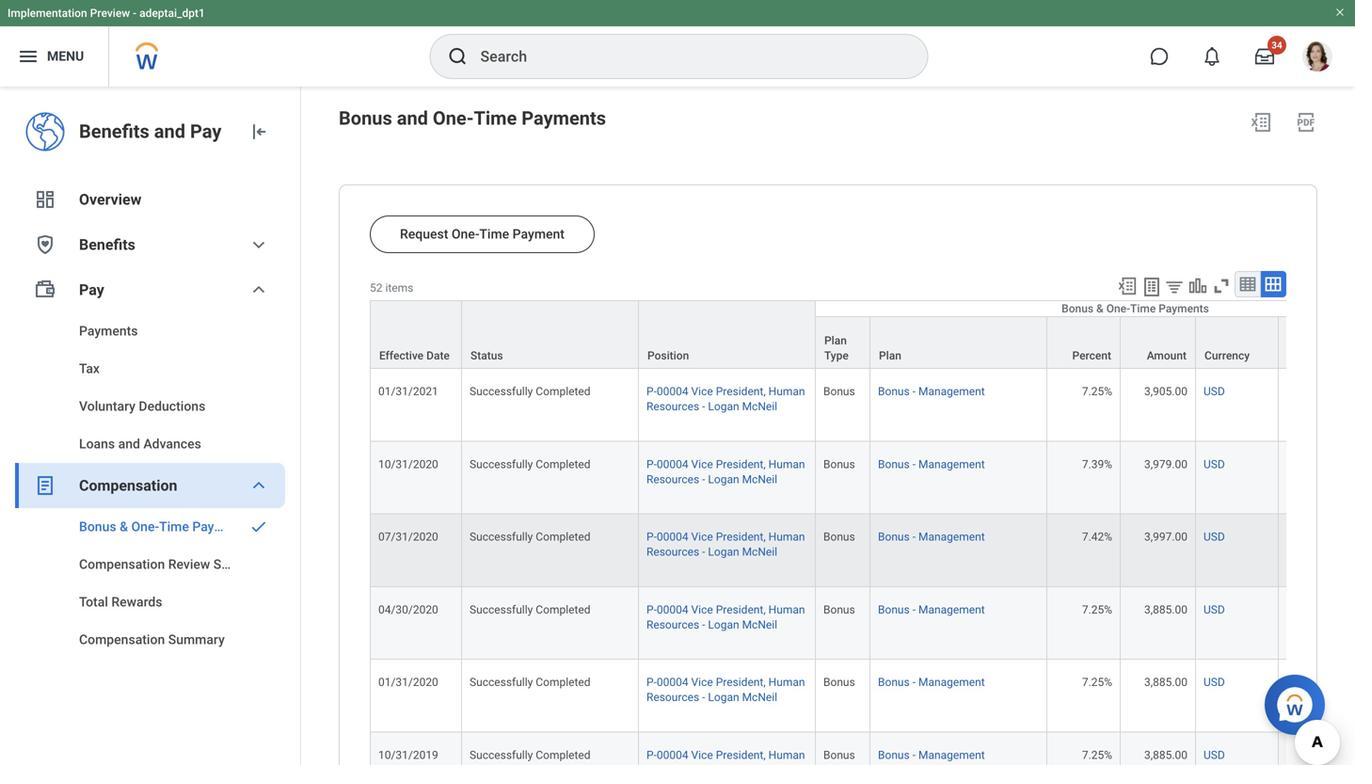 Task type: locate. For each thing, give the bounding box(es) containing it.
2 p- from the top
[[647, 458, 657, 471]]

resources
[[647, 400, 699, 413], [647, 473, 699, 486], [647, 545, 699, 559], [647, 618, 699, 631], [647, 691, 699, 704], [647, 764, 699, 765]]

p-00004 vice president, human resources - logan mcneil link for 01/31/2021
[[647, 381, 805, 413]]

plan
[[824, 334, 847, 347], [879, 349, 901, 362]]

one- inside compensation element
[[131, 519, 159, 535]]

row containing 01/31/2020
[[370, 660, 1355, 732]]

3,885.00
[[1144, 603, 1188, 616], [1144, 676, 1188, 689], [1144, 748, 1188, 762]]

status
[[471, 349, 503, 362]]

1 usd link from the top
[[1204, 381, 1225, 398]]

summary
[[168, 632, 225, 647]]

2 3,885.00 from the top
[[1144, 676, 1188, 689]]

0 vertical spatial &
[[1096, 302, 1104, 315]]

bonus & one-time payments inside compensation element
[[79, 519, 251, 535]]

successfully right 07/31/2020
[[470, 530, 533, 544]]

0 horizontal spatial &
[[120, 519, 128, 535]]

1 chevron down small image from the top
[[247, 233, 270, 256]]

payments inside bonus & one-time payments popup button
[[1159, 302, 1209, 315]]

3 resources from the top
[[647, 545, 699, 559]]

2 usd link from the top
[[1204, 454, 1225, 471]]

usd for 10/31/2020
[[1204, 458, 1225, 471]]

and for advances
[[118, 436, 140, 452]]

5 bonus - management from the top
[[878, 676, 985, 689]]

1 horizontal spatial &
[[1096, 302, 1104, 315]]

tax
[[79, 361, 100, 376]]

1 horizontal spatial and
[[154, 120, 185, 143]]

voluntary
[[79, 399, 135, 414]]

successfully down status on the left top of page
[[470, 385, 533, 398]]

p-00004 vice president, human resources - logan mcneil
[[647, 385, 805, 413], [647, 458, 805, 486], [647, 530, 805, 559], [647, 603, 805, 631], [647, 676, 805, 704], [647, 748, 805, 765]]

overview
[[79, 191, 142, 208]]

Search Workday  search field
[[480, 36, 889, 77]]

00004
[[657, 385, 688, 398], [657, 458, 688, 471], [657, 530, 688, 544], [657, 603, 688, 616], [657, 676, 688, 689], [657, 748, 688, 762]]

chevron down small image inside compensation 'dropdown button'
[[247, 474, 270, 497]]

bonus & one-time payments up compensation review statement
[[79, 519, 251, 535]]

usd link for 04/30/2020
[[1204, 599, 1225, 616]]

1 3,885.00 from the top
[[1144, 603, 1188, 616]]

benefits for benefits and pay
[[79, 120, 149, 143]]

logan for 01/31/2021
[[708, 400, 739, 413]]

bonus - management
[[878, 385, 985, 398], [878, 458, 985, 471], [878, 530, 985, 544], [878, 603, 985, 616], [878, 676, 985, 689], [878, 748, 985, 762]]

2 vice from the top
[[691, 458, 713, 471]]

effective
[[379, 349, 424, 362]]

6 management from the top
[[918, 748, 985, 762]]

mcneil for 01/31/2021
[[742, 400, 777, 413]]

7.25% for 01/31/2020
[[1082, 676, 1112, 689]]

transformation import image
[[247, 120, 270, 143]]

compensation for compensation review statement
[[79, 557, 165, 572]]

& up compensation review statement link
[[120, 519, 128, 535]]

compensation
[[79, 477, 177, 495], [79, 557, 165, 572], [79, 632, 165, 647]]

mcneil for 04/30/2020
[[742, 618, 777, 631]]

percent column header
[[1047, 316, 1121, 371]]

one- right request
[[452, 226, 479, 242]]

1 cell from the top
[[1279, 369, 1355, 442]]

one- down search icon
[[433, 107, 474, 129]]

5 00004 from the top
[[657, 676, 688, 689]]

total rewards
[[79, 594, 162, 610]]

3 management from the top
[[918, 530, 985, 544]]

3 completed from the top
[[536, 530, 591, 544]]

total
[[79, 594, 108, 610]]

3 p-00004 vice president, human resources - logan mcneil link from the top
[[647, 527, 805, 559]]

4 successfully from the top
[[470, 603, 533, 616]]

2 cell from the top
[[1279, 442, 1355, 514]]

export to excel image left export to worksheets image
[[1117, 276, 1138, 296]]

3 chevron down small image from the top
[[247, 474, 270, 497]]

successfully for 01/31/2020
[[470, 676, 533, 689]]

1 vertical spatial export to excel image
[[1117, 276, 1138, 296]]

usd for 10/31/2019
[[1204, 748, 1225, 762]]

p-00004 vice president, human resources - logan mcneil for 01/31/2021
[[647, 385, 805, 413]]

7.25% for 01/31/2021
[[1082, 385, 1112, 398]]

2 vertical spatial chevron down small image
[[247, 474, 270, 497]]

successfully right 01/31/2020
[[470, 676, 533, 689]]

1 vertical spatial &
[[120, 519, 128, 535]]

0 vertical spatial 3,885.00
[[1144, 603, 1188, 616]]

4 human from the top
[[769, 603, 805, 616]]

1 vertical spatial bonus & one-time payments
[[79, 519, 251, 535]]

7.39%
[[1082, 458, 1112, 471]]

0 horizontal spatial pay
[[79, 281, 104, 299]]

bonus - management link for 10/31/2020
[[878, 454, 985, 471]]

menu banner
[[0, 0, 1355, 87]]

compensation inside 'dropdown button'
[[79, 477, 177, 495]]

2 p-00004 vice president, human resources - logan mcneil from the top
[[647, 458, 805, 486]]

compensation review statement link
[[15, 546, 285, 583]]

pay
[[190, 120, 221, 143], [79, 281, 104, 299]]

successfully completed
[[470, 385, 591, 398], [470, 458, 591, 471], [470, 530, 591, 544], [470, 603, 591, 616], [470, 676, 591, 689], [470, 748, 591, 762]]

benefits inside benefits dropdown button
[[79, 236, 135, 254]]

chevron down small image for pay
[[247, 279, 270, 301]]

plan column header
[[870, 316, 1047, 371]]

4 p- from the top
[[647, 603, 657, 616]]

benefits down overview
[[79, 236, 135, 254]]

completed
[[536, 385, 591, 398], [536, 458, 591, 471], [536, 530, 591, 544], [536, 603, 591, 616], [536, 676, 591, 689], [536, 748, 591, 762]]

0 vertical spatial bonus & one-time payments
[[1062, 302, 1209, 315]]

0 horizontal spatial export to excel image
[[1117, 276, 1138, 296]]

president,
[[716, 385, 766, 398], [716, 458, 766, 471], [716, 530, 766, 544], [716, 603, 766, 616], [716, 676, 766, 689], [716, 748, 766, 762]]

1 p-00004 vice president, human resources - logan mcneil from the top
[[647, 385, 805, 413]]

3 compensation from the top
[[79, 632, 165, 647]]

1 vertical spatial benefits
[[79, 236, 135, 254]]

usd
[[1204, 385, 1225, 398], [1204, 458, 1225, 471], [1204, 530, 1225, 544], [1204, 603, 1225, 616], [1204, 676, 1225, 689], [1204, 748, 1225, 762]]

4 00004 from the top
[[657, 603, 688, 616]]

amount column header
[[1121, 316, 1196, 371]]

5 human from the top
[[769, 676, 805, 689]]

5 p- from the top
[[647, 676, 657, 689]]

chevron down small image for benefits
[[247, 233, 270, 256]]

loans and advances link
[[15, 425, 285, 463]]

row containing 01/31/2021
[[370, 369, 1355, 442]]

0 horizontal spatial plan
[[824, 334, 847, 347]]

&
[[1096, 302, 1104, 315], [120, 519, 128, 535]]

usd link
[[1204, 381, 1225, 398], [1204, 454, 1225, 471], [1204, 527, 1225, 544], [1204, 599, 1225, 616], [1204, 672, 1225, 689], [1204, 745, 1225, 762]]

chevron down small image inside pay dropdown button
[[247, 279, 270, 301]]

4 logan from the top
[[708, 618, 739, 631]]

5 management from the top
[[918, 676, 985, 689]]

6 p- from the top
[[647, 748, 657, 762]]

5 successfully from the top
[[470, 676, 533, 689]]

0 vertical spatial pay
[[190, 120, 221, 143]]

management
[[918, 385, 985, 398], [918, 458, 985, 471], [918, 530, 985, 544], [918, 603, 985, 616], [918, 676, 985, 689], [918, 748, 985, 762]]

one- up percent popup button
[[1106, 302, 1130, 315]]

1 completed from the top
[[536, 385, 591, 398]]

p-00004 vice president, human resources - logan mcneil for 04/30/2020
[[647, 603, 805, 631]]

0 vertical spatial compensation
[[79, 477, 177, 495]]

2 vertical spatial compensation
[[79, 632, 165, 647]]

& inside bonus & one-time payments link
[[120, 519, 128, 535]]

compensation for compensation
[[79, 477, 177, 495]]

1 vertical spatial chevron down small image
[[247, 279, 270, 301]]

5 usd link from the top
[[1204, 672, 1225, 689]]

row
[[370, 300, 1355, 369], [370, 316, 1355, 371], [370, 369, 1355, 442], [370, 442, 1355, 514], [370, 514, 1355, 587], [370, 587, 1355, 660], [370, 660, 1355, 732], [370, 732, 1355, 765]]

3 bonus - management from the top
[[878, 530, 985, 544]]

fullscreen image
[[1211, 276, 1232, 296]]

2 row from the top
[[370, 316, 1355, 371]]

6 usd link from the top
[[1204, 745, 1225, 762]]

4 row from the top
[[370, 442, 1355, 514]]

1 vertical spatial 3,885.00
[[1144, 676, 1188, 689]]

34
[[1272, 40, 1282, 51]]

2 bonus - management link from the top
[[878, 454, 985, 471]]

4 resources from the top
[[647, 618, 699, 631]]

resources for 04/30/2020
[[647, 618, 699, 631]]

6 human from the top
[[769, 748, 805, 762]]

time
[[474, 107, 517, 129], [479, 226, 509, 242], [1130, 302, 1156, 315], [159, 519, 189, 535]]

1 horizontal spatial pay
[[190, 120, 221, 143]]

human for 10/31/2020
[[769, 458, 805, 471]]

bonus & one-time payments inside popup button
[[1062, 302, 1209, 315]]

1 usd from the top
[[1204, 385, 1225, 398]]

completed for 07/31/2020
[[536, 530, 591, 544]]

5 mcneil from the top
[[742, 691, 777, 704]]

0 horizontal spatial and
[[118, 436, 140, 452]]

management for 01/31/2021
[[918, 385, 985, 398]]

successfully completed for 10/31/2019
[[470, 748, 591, 762]]

1 vertical spatial compensation
[[79, 557, 165, 572]]

3 7.25% from the top
[[1082, 676, 1112, 689]]

p-00004 vice president, human resources - logan mcneil link
[[647, 381, 805, 413], [647, 454, 805, 486], [647, 527, 805, 559], [647, 599, 805, 631], [647, 672, 805, 704], [647, 745, 805, 765]]

1 vice from the top
[[691, 385, 713, 398]]

3 logan from the top
[[708, 545, 739, 559]]

5 bonus - management link from the top
[[878, 672, 985, 689]]

bonus and one-time payments
[[339, 107, 606, 129]]

cell for 04/30/2020
[[1279, 587, 1355, 660]]

bonus - management for 10/31/2019
[[878, 748, 985, 762]]

2 mcneil from the top
[[742, 473, 777, 486]]

bonus - management link for 04/30/2020
[[878, 599, 985, 616]]

one- up compensation review statement link
[[131, 519, 159, 535]]

and for pay
[[154, 120, 185, 143]]

1 00004 from the top
[[657, 385, 688, 398]]

bonus & one-time payments
[[1062, 302, 1209, 315], [79, 519, 251, 535]]

statement
[[213, 557, 275, 572]]

3 bonus - management link from the top
[[878, 527, 985, 544]]

plan type button
[[816, 317, 870, 368]]

cell
[[1279, 369, 1355, 442], [1279, 442, 1355, 514], [1279, 514, 1355, 587], [1279, 587, 1355, 660], [1279, 660, 1355, 732], [1279, 732, 1355, 765]]

1 president, from the top
[[716, 385, 766, 398]]

52
[[370, 281, 383, 295]]

4 vice from the top
[[691, 603, 713, 616]]

plan up type
[[824, 334, 847, 347]]

pay right task pay icon
[[79, 281, 104, 299]]

and for one-
[[397, 107, 428, 129]]

successfully for 04/30/2020
[[470, 603, 533, 616]]

2 horizontal spatial and
[[397, 107, 428, 129]]

bonus - management for 04/30/2020
[[878, 603, 985, 616]]

deductions
[[139, 399, 205, 414]]

compensation summary
[[79, 632, 225, 647]]

notifications large image
[[1203, 47, 1221, 66]]

pay left the transformation import icon at top left
[[190, 120, 221, 143]]

toolbar
[[1109, 271, 1286, 300]]

export to excel image left view printable version (pdf) image
[[1250, 111, 1272, 134]]

inbox large image
[[1255, 47, 1274, 66]]

2 usd from the top
[[1204, 458, 1225, 471]]

benefits button
[[15, 222, 285, 267]]

bonus - management link for 01/31/2020
[[878, 672, 985, 689]]

time inside compensation element
[[159, 519, 189, 535]]

usd link for 10/31/2020
[[1204, 454, 1225, 471]]

human
[[769, 385, 805, 398], [769, 458, 805, 471], [769, 530, 805, 544], [769, 603, 805, 616], [769, 676, 805, 689], [769, 748, 805, 762]]

5 row from the top
[[370, 514, 1355, 587]]

menu
[[47, 49, 84, 64]]

4 usd link from the top
[[1204, 599, 1225, 616]]

president, for 01/31/2020
[[716, 676, 766, 689]]

cell for 10/31/2020
[[1279, 442, 1355, 514]]

voluntary deductions link
[[15, 388, 285, 425]]

3 row from the top
[[370, 369, 1355, 442]]

3,885.00 for 04/30/2020
[[1144, 603, 1188, 616]]

4 bonus - management from the top
[[878, 603, 985, 616]]

expand table image
[[1264, 275, 1283, 294]]

usd for 01/31/2021
[[1204, 385, 1225, 398]]

vice for 04/30/2020
[[691, 603, 713, 616]]

bonus inside compensation element
[[79, 519, 116, 535]]

01/31/2020
[[378, 676, 438, 689]]

successfully completed for 01/31/2020
[[470, 676, 591, 689]]

p-00004 vice president, human resources - logan mcneil link for 04/30/2020
[[647, 599, 805, 631]]

6 bonus - management link from the top
[[878, 745, 985, 762]]

and inside the pay element
[[118, 436, 140, 452]]

1 horizontal spatial bonus & one-time payments
[[1062, 302, 1209, 315]]

01/31/2021
[[378, 385, 438, 398]]

plan right plan type column header
[[879, 349, 901, 362]]

bonus & one-time payments for bonus & one-time payments link
[[79, 519, 251, 535]]

pay button
[[15, 267, 285, 312]]

5 usd from the top
[[1204, 676, 1225, 689]]

0 vertical spatial plan
[[824, 334, 847, 347]]

07/31/2020
[[378, 530, 438, 544]]

tax link
[[15, 350, 285, 388]]

3 president, from the top
[[716, 530, 766, 544]]

04/30/2020
[[378, 603, 438, 616]]

1 human from the top
[[769, 385, 805, 398]]

document alt image
[[34, 474, 56, 497]]

time inside popup button
[[1130, 302, 1156, 315]]

7.42%
[[1082, 530, 1112, 544]]

1 vertical spatial plan
[[879, 349, 901, 362]]

chevron down small image
[[247, 233, 270, 256], [247, 279, 270, 301], [247, 474, 270, 497]]

1 horizontal spatial plan
[[879, 349, 901, 362]]

menu button
[[0, 26, 108, 87]]

select to filter grid data image
[[1164, 277, 1185, 296]]

bonus - management for 07/31/2020
[[878, 530, 985, 544]]

5 p-00004 vice president, human resources - logan mcneil link from the top
[[647, 672, 805, 704]]

management for 07/31/2020
[[918, 530, 985, 544]]

2 chevron down small image from the top
[[247, 279, 270, 301]]

4 mcneil from the top
[[742, 618, 777, 631]]

4 p-00004 vice president, human resources - logan mcneil link from the top
[[647, 599, 805, 631]]

search image
[[447, 45, 469, 68]]

2 vertical spatial 3,885.00
[[1144, 748, 1188, 762]]

resources for 01/31/2021
[[647, 400, 699, 413]]

& inside bonus & one-time payments popup button
[[1096, 302, 1104, 315]]

benefits
[[79, 120, 149, 143], [79, 236, 135, 254]]

4 usd from the top
[[1204, 603, 1225, 616]]

cell for 01/31/2021
[[1279, 369, 1355, 442]]

and
[[397, 107, 428, 129], [154, 120, 185, 143], [118, 436, 140, 452]]

amount
[[1147, 349, 1187, 362]]

2 human from the top
[[769, 458, 805, 471]]

plan for plan
[[879, 349, 901, 362]]

4 successfully completed from the top
[[470, 603, 591, 616]]

resources for 10/31/2020
[[647, 473, 699, 486]]

3,979.00
[[1144, 458, 1188, 471]]

check image
[[247, 518, 270, 536]]

successfully right the 10/31/2019
[[470, 748, 533, 762]]

mcneil
[[742, 400, 777, 413], [742, 473, 777, 486], [742, 545, 777, 559], [742, 618, 777, 631], [742, 691, 777, 704], [742, 764, 777, 765]]

4 completed from the top
[[536, 603, 591, 616]]

2 p-00004 vice president, human resources - logan mcneil link from the top
[[647, 454, 805, 486]]

5 cell from the top
[[1279, 660, 1355, 732]]

pay element
[[15, 312, 285, 463]]

export to excel image
[[1250, 111, 1272, 134], [1117, 276, 1138, 296]]

bonus - management link
[[878, 381, 985, 398], [878, 454, 985, 471], [878, 527, 985, 544], [878, 599, 985, 616], [878, 672, 985, 689], [878, 745, 985, 762]]

one- inside button
[[452, 226, 479, 242]]

vice
[[691, 385, 713, 398], [691, 458, 713, 471], [691, 530, 713, 544], [691, 603, 713, 616], [691, 676, 713, 689], [691, 748, 713, 762]]

0 vertical spatial export to excel image
[[1250, 111, 1272, 134]]

status button
[[462, 301, 638, 368]]

compensation element
[[15, 508, 285, 659]]

bonus & one-time payments button
[[816, 301, 1355, 316]]

6 logan from the top
[[708, 764, 739, 765]]

1 vertical spatial pay
[[79, 281, 104, 299]]

2 management from the top
[[918, 458, 985, 471]]

bonus
[[339, 107, 392, 129], [1062, 302, 1094, 315], [823, 385, 855, 398], [878, 385, 910, 398], [823, 458, 855, 471], [878, 458, 910, 471], [79, 519, 116, 535], [823, 530, 855, 544], [878, 530, 910, 544], [823, 603, 855, 616], [878, 603, 910, 616], [823, 676, 855, 689], [878, 676, 910, 689], [823, 748, 855, 762], [878, 748, 910, 762]]

vice for 01/31/2021
[[691, 385, 713, 398]]

successfully completed for 04/30/2020
[[470, 603, 591, 616]]

percent
[[1072, 349, 1111, 362]]

6 p-00004 vice president, human resources - logan mcneil link from the top
[[647, 745, 805, 765]]

1 horizontal spatial export to excel image
[[1250, 111, 1272, 134]]

cell for 07/31/2020
[[1279, 514, 1355, 587]]

bonus & one-time payments for bonus & one-time payments popup button
[[1062, 302, 1209, 315]]

0 vertical spatial chevron down small image
[[247, 233, 270, 256]]

3,905.00
[[1144, 385, 1188, 398]]

p-00004 vice president, human resources - logan mcneil link for 10/31/2020
[[647, 454, 805, 486]]

4 bonus - management link from the top
[[878, 599, 985, 616]]

1 benefits from the top
[[79, 120, 149, 143]]

bonus & one-time payments down export to worksheets image
[[1062, 302, 1209, 315]]

benefits up overview
[[79, 120, 149, 143]]

1 successfully from the top
[[470, 385, 533, 398]]

2 bonus - management from the top
[[878, 458, 985, 471]]

implementation preview -   adeptai_dpt1
[[8, 7, 205, 20]]

human for 01/31/2021
[[769, 385, 805, 398]]

& up percent popup button
[[1096, 302, 1104, 315]]

6 successfully completed from the top
[[470, 748, 591, 762]]

0 horizontal spatial bonus & one-time payments
[[79, 519, 251, 535]]

4 management from the top
[[918, 603, 985, 616]]

payments
[[522, 107, 606, 129], [1159, 302, 1209, 315], [79, 323, 138, 339], [192, 519, 251, 535]]

usd for 01/31/2020
[[1204, 676, 1225, 689]]

successfully completed for 01/31/2021
[[470, 385, 591, 398]]

payments inside bonus & one-time payments link
[[192, 519, 251, 535]]

7.25%
[[1082, 385, 1112, 398], [1082, 603, 1112, 616], [1082, 676, 1112, 689], [1082, 748, 1112, 762]]

type
[[824, 349, 849, 362]]

0 vertical spatial benefits
[[79, 120, 149, 143]]

5 resources from the top
[[647, 691, 699, 704]]

4 p-00004 vice president, human resources - logan mcneil from the top
[[647, 603, 805, 631]]

bonus - management link for 01/31/2021
[[878, 381, 985, 398]]

1 management from the top
[[918, 385, 985, 398]]

1 resources from the top
[[647, 400, 699, 413]]

p-00004 vice president, human resources - logan mcneil link for 01/31/2020
[[647, 672, 805, 704]]

00004 for 01/31/2020
[[657, 676, 688, 689]]

successfully right 10/31/2020
[[470, 458, 533, 471]]

table image
[[1238, 275, 1257, 294]]

2 benefits from the top
[[79, 236, 135, 254]]

successfully right the 04/30/2020
[[470, 603, 533, 616]]

4 president, from the top
[[716, 603, 766, 616]]

adeptai_dpt1
[[139, 7, 205, 20]]

amount button
[[1121, 317, 1195, 368]]

successfully for 07/31/2020
[[470, 530, 533, 544]]

2 successfully from the top
[[470, 458, 533, 471]]

implementation
[[8, 7, 87, 20]]

management for 01/31/2020
[[918, 676, 985, 689]]

2 00004 from the top
[[657, 458, 688, 471]]

compensation down loans and advances
[[79, 477, 177, 495]]

plan button
[[870, 317, 1046, 368]]

3 cell from the top
[[1279, 514, 1355, 587]]

preview
[[90, 7, 130, 20]]

plan inside plan type
[[824, 334, 847, 347]]

1 p- from the top
[[647, 385, 657, 398]]

compensation up total rewards
[[79, 557, 165, 572]]

benefits inside benefits and pay element
[[79, 120, 149, 143]]

task pay image
[[34, 279, 56, 301]]

2 successfully completed from the top
[[470, 458, 591, 471]]

compensation down total rewards
[[79, 632, 165, 647]]

1 7.25% from the top
[[1082, 385, 1112, 398]]

payment
[[513, 226, 565, 242]]

status column header
[[462, 300, 639, 369]]

4 cell from the top
[[1279, 587, 1355, 660]]

plan inside plan popup button
[[879, 349, 901, 362]]

position column header
[[639, 300, 816, 369]]

logan
[[708, 400, 739, 413], [708, 473, 739, 486], [708, 545, 739, 559], [708, 618, 739, 631], [708, 691, 739, 704], [708, 764, 739, 765]]

close environment banner image
[[1334, 7, 1346, 18]]

vice for 01/31/2020
[[691, 676, 713, 689]]

p-
[[647, 385, 657, 398], [647, 458, 657, 471], [647, 530, 657, 544], [647, 603, 657, 616], [647, 676, 657, 689], [647, 748, 657, 762]]

benefits and pay element
[[79, 119, 232, 145]]

-
[[133, 7, 137, 20], [913, 385, 916, 398], [702, 400, 705, 413], [913, 458, 916, 471], [702, 473, 705, 486], [913, 530, 916, 544], [702, 545, 705, 559], [913, 603, 916, 616], [702, 618, 705, 631], [913, 676, 916, 689], [702, 691, 705, 704], [913, 748, 916, 762], [702, 764, 705, 765]]

3,885.00 for 01/31/2020
[[1144, 676, 1188, 689]]

6 completed from the top
[[536, 748, 591, 762]]

row containing plan type
[[370, 316, 1355, 371]]



Task type: vqa. For each thing, say whether or not it's contained in the screenshot.
fourth 00004 from the bottom of the page
yes



Task type: describe. For each thing, give the bounding box(es) containing it.
compensation button
[[15, 463, 285, 508]]

& for bonus & one-time payments popup button
[[1096, 302, 1104, 315]]

p- for 10/31/2020
[[647, 458, 657, 471]]

p-00004 vice president, human resources - logan mcneil for 01/31/2020
[[647, 676, 805, 704]]

3,885.00 for 10/31/2019
[[1144, 748, 1188, 762]]

president, for 10/31/2020
[[716, 458, 766, 471]]

row containing 07/31/2020
[[370, 514, 1355, 587]]

plan type
[[824, 334, 849, 362]]

currency column header
[[1196, 316, 1279, 371]]

advances
[[143, 436, 201, 452]]

6 p-00004 vice president, human resources - logan mcneil from the top
[[647, 748, 805, 765]]

completed for 01/31/2021
[[536, 385, 591, 398]]

chevron down small image for compensation
[[247, 474, 270, 497]]

pay inside benefits and pay element
[[190, 120, 221, 143]]

mcneil for 10/31/2020
[[742, 473, 777, 486]]

00004 for 10/31/2020
[[657, 458, 688, 471]]

human for 01/31/2020
[[769, 676, 805, 689]]

bonus - management link for 07/31/2020
[[878, 527, 985, 544]]

management for 10/31/2019
[[918, 748, 985, 762]]

plan for plan type
[[824, 334, 847, 347]]

loans
[[79, 436, 115, 452]]

dashboard image
[[34, 188, 56, 211]]

items
[[385, 281, 413, 295]]

3 p- from the top
[[647, 530, 657, 544]]

human for 04/30/2020
[[769, 603, 805, 616]]

position
[[647, 349, 689, 362]]

total rewards link
[[15, 583, 285, 621]]

successfully for 10/31/2020
[[470, 458, 533, 471]]

3 00004 from the top
[[657, 530, 688, 544]]

justify image
[[17, 45, 40, 68]]

president, for 04/30/2020
[[716, 603, 766, 616]]

view printable version (pdf) image
[[1295, 111, 1317, 134]]

export to excel image for bonus and one-time payments
[[1250, 111, 1272, 134]]

bonus - management for 10/31/2020
[[878, 458, 985, 471]]

completed for 01/31/2020
[[536, 676, 591, 689]]

mcneil for 01/31/2020
[[742, 691, 777, 704]]

successfully completed for 07/31/2020
[[470, 530, 591, 544]]

date
[[426, 349, 450, 362]]

3 mcneil from the top
[[742, 545, 777, 559]]

00004 for 04/30/2020
[[657, 603, 688, 616]]

bonus & one-time payments link
[[15, 508, 285, 546]]

compensation for compensation summary
[[79, 632, 165, 647]]

successfully for 10/31/2019
[[470, 748, 533, 762]]

one- inside popup button
[[1106, 302, 1130, 315]]

management for 10/31/2020
[[918, 458, 985, 471]]

effective date
[[379, 349, 450, 362]]

loans and advances
[[79, 436, 201, 452]]

logan for 04/30/2020
[[708, 618, 739, 631]]

successfully for 01/31/2021
[[470, 385, 533, 398]]

request
[[400, 226, 448, 242]]

usd link for 01/31/2021
[[1204, 381, 1225, 398]]

navigation pane region
[[0, 87, 301, 765]]

profile logan mcneil image
[[1302, 41, 1333, 75]]

row containing bonus & one-time payments
[[370, 300, 1355, 369]]

& for bonus & one-time payments link
[[120, 519, 128, 535]]

voluntary deductions
[[79, 399, 205, 414]]

34 button
[[1244, 36, 1286, 77]]

payments link
[[15, 312, 285, 350]]

effective date column header
[[370, 300, 462, 369]]

3,997.00
[[1144, 530, 1188, 544]]

usd link for 10/31/2019
[[1204, 745, 1225, 762]]

payments inside the payments 'link'
[[79, 323, 138, 339]]

3 human from the top
[[769, 530, 805, 544]]

row containing 10/31/2019
[[370, 732, 1355, 765]]

usd link for 01/31/2020
[[1204, 672, 1225, 689]]

percent button
[[1047, 317, 1120, 368]]

position button
[[639, 301, 815, 368]]

pay inside pay dropdown button
[[79, 281, 104, 299]]

6 vice from the top
[[691, 748, 713, 762]]

cell for 01/31/2020
[[1279, 660, 1355, 732]]

request one-time payment
[[400, 226, 565, 242]]

export to worksheets image
[[1141, 276, 1163, 298]]

bonus inside popup button
[[1062, 302, 1094, 315]]

benefits and pay
[[79, 120, 221, 143]]

logan for 10/31/2020
[[708, 473, 739, 486]]

- inside menu banner
[[133, 7, 137, 20]]

rewards
[[111, 594, 162, 610]]

currency button
[[1196, 317, 1278, 368]]

cell for 10/31/2019
[[1279, 732, 1355, 765]]

request one-time payment button
[[370, 216, 595, 253]]

logan for 01/31/2020
[[708, 691, 739, 704]]

row containing 10/31/2020
[[370, 442, 1355, 514]]

7.25% for 04/30/2020
[[1082, 603, 1112, 616]]

effective date button
[[371, 301, 461, 368]]

p-00004 vice president, human resources - logan mcneil for 10/31/2020
[[647, 458, 805, 486]]

completed for 10/31/2019
[[536, 748, 591, 762]]

bonus - management link for 10/31/2019
[[878, 745, 985, 762]]

president, for 01/31/2021
[[716, 385, 766, 398]]

resources for 01/31/2020
[[647, 691, 699, 704]]

usd for 07/31/2020
[[1204, 530, 1225, 544]]

completed for 04/30/2020
[[536, 603, 591, 616]]

compensation summary link
[[15, 621, 285, 659]]

currency
[[1205, 349, 1250, 362]]

successfully completed for 10/31/2020
[[470, 458, 591, 471]]

p- for 01/31/2021
[[647, 385, 657, 398]]

10/31/2019
[[378, 748, 438, 762]]

p- for 01/31/2020
[[647, 676, 657, 689]]

benefits for benefits
[[79, 236, 135, 254]]

3 vice from the top
[[691, 530, 713, 544]]

7.25% for 10/31/2019
[[1082, 748, 1112, 762]]

compensation review statement
[[79, 557, 275, 572]]

overview link
[[15, 177, 285, 222]]

00004 for 01/31/2021
[[657, 385, 688, 398]]

6 00004 from the top
[[657, 748, 688, 762]]

benefits image
[[34, 233, 56, 256]]

management for 04/30/2020
[[918, 603, 985, 616]]

52 items
[[370, 281, 413, 295]]

10/31/2020
[[378, 458, 438, 471]]

time inside button
[[479, 226, 509, 242]]

usd for 04/30/2020
[[1204, 603, 1225, 616]]

6 resources from the top
[[647, 764, 699, 765]]

completed for 10/31/2020
[[536, 458, 591, 471]]

usd link for 07/31/2020
[[1204, 527, 1225, 544]]

p- for 04/30/2020
[[647, 603, 657, 616]]

row containing 04/30/2020
[[370, 587, 1355, 660]]

6 mcneil from the top
[[742, 764, 777, 765]]

review
[[168, 557, 210, 572]]

expand/collapse chart image
[[1188, 276, 1208, 296]]

3 p-00004 vice president, human resources - logan mcneil from the top
[[647, 530, 805, 559]]

plan type column header
[[816, 316, 870, 371]]

6 president, from the top
[[716, 748, 766, 762]]



